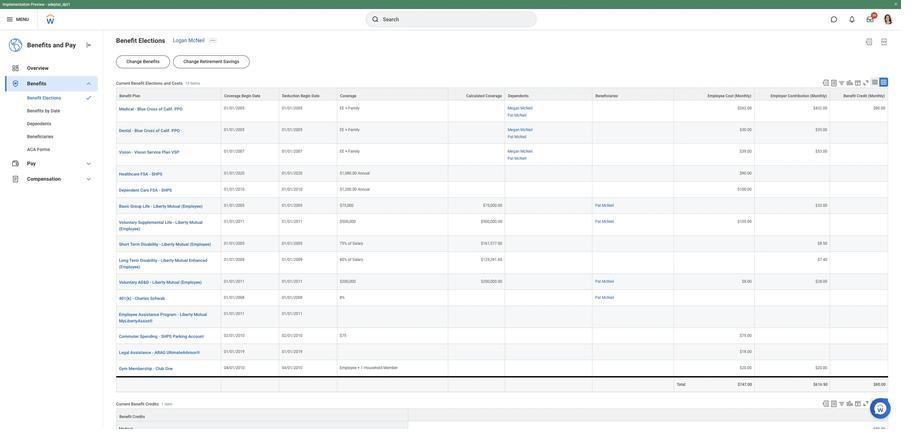 Task type: describe. For each thing, give the bounding box(es) containing it.
shps for fsa
[[152, 172, 162, 177]]

employee + 1 household member
[[340, 366, 398, 371]]

row containing benefit plan
[[116, 88, 888, 101]]

benefit down current benefit credits 1 item on the left bottom of page
[[119, 415, 132, 420]]

change benefits button
[[116, 55, 170, 68]]

$747.00
[[738, 383, 752, 387]]

date for deduction begin date
[[312, 94, 320, 98]]

2 $20.00 from the left
[[816, 366, 827, 371]]

preview
[[31, 2, 45, 7]]

basic group life - liberty mutual  (employee) link
[[119, 203, 203, 210]]

ee + family for vision - vision service plan vsp
[[340, 149, 360, 154]]

- right ad&d
[[150, 280, 151, 285]]

$1,080.00
[[340, 171, 357, 176]]

benefit credit (monthly) button
[[830, 88, 888, 100]]

401(k)
[[119, 296, 131, 301]]

pat inside 401(k) - charles schwab row
[[595, 296, 601, 300]]

- left arag
[[152, 351, 154, 355]]

mcneil inside 401(k) - charles schwab row
[[602, 296, 614, 300]]

megan mcneil for dental - blue cross of calif. ppo
[[508, 128, 533, 132]]

costs
[[172, 81, 183, 86]]

pat mcneil inside vision - vision service plan vsp row
[[508, 157, 527, 161]]

ee for medical - blue cross of calif. ppo
[[340, 106, 344, 111]]

expand table image
[[881, 400, 887, 407]]

beneficiaries for beneficiaries link
[[27, 134, 53, 139]]

chevron down small image for compensation
[[85, 175, 93, 183]]

coverage for coverage
[[340, 94, 356, 98]]

401(k) - charles schwab link
[[119, 295, 165, 302]]

assistance for legal
[[130, 351, 151, 355]]

calculated
[[466, 94, 485, 98]]

medical - blue cross of calif. ppo
[[119, 107, 183, 112]]

2 02/01/2010 from the left
[[282, 334, 302, 338]]

navigation pane region
[[0, 30, 103, 430]]

$129,261.60
[[481, 258, 502, 262]]

1 01/01/2019 from the left
[[224, 350, 245, 354]]

employee assistance program - liberty mutual mylibertyassist® row
[[116, 306, 888, 328]]

benefit credits button
[[116, 409, 408, 422]]

1 01/01/2010 from the left
[[224, 187, 245, 192]]

blue for dental
[[135, 128, 143, 133]]

menu banner
[[0, 0, 901, 30]]

healthcare fsa - shps row
[[116, 166, 888, 182]]

(employee) down enhanced
[[181, 280, 202, 285]]

salary for short term disability - liberty mutual  (employee)
[[352, 241, 363, 246]]

current for current benefit elections and costs
[[116, 81, 130, 86]]

view printable version (pdf) image
[[881, 38, 888, 46]]

benefit up benefit plan in the top of the page
[[131, 81, 144, 86]]

$616.90
[[813, 383, 828, 387]]

current benefit credits 1 item
[[116, 402, 172, 407]]

- inside employee assistance program - liberty mutual mylibertyassist®
[[177, 312, 179, 317]]

medical - blue cross of calif. ppo row
[[116, 101, 888, 122]]

15
[[185, 81, 190, 86]]

change for change retirement savings
[[183, 59, 199, 64]]

megan mcneil link for vision - vision service plan vsp
[[508, 148, 533, 154]]

benefits for benefits
[[27, 81, 46, 87]]

- left club
[[153, 367, 155, 372]]

1 $20.00 from the left
[[740, 366, 752, 371]]

click to view/edit grid preferences image for item
[[854, 401, 862, 408]]

30 button
[[863, 12, 878, 26]]

benefit up change benefits at the left top of page
[[116, 37, 137, 45]]

of inside short term disability - liberty mutual  (employee) row
[[348, 241, 352, 246]]

30
[[873, 14, 876, 17]]

short term disability - liberty mutual  (employee) row
[[116, 236, 888, 252]]

adeptai_dpt1
[[48, 2, 70, 7]]

total:
[[677, 383, 686, 387]]

member
[[383, 366, 398, 371]]

healthcare
[[119, 172, 139, 177]]

charles
[[135, 296, 149, 301]]

pat mcneil inside dental - blue cross of calif. ppo row
[[508, 135, 527, 139]]

program
[[160, 312, 176, 317]]

logan mcneil
[[173, 37, 205, 44]]

- inside menu "banner"
[[46, 2, 47, 7]]

employee assistance program - liberty mutual mylibertyassist®
[[119, 312, 207, 324]]

mutual for voluntary supplemental life - liberty mutual (employee)
[[189, 220, 202, 225]]

benefits image
[[12, 80, 19, 88]]

1 01/01/2008 from the left
[[224, 296, 245, 300]]

basic group life - liberty mutual  (employee) row
[[116, 198, 888, 214]]

$1,080.00 annual
[[340, 171, 370, 176]]

cross for dental
[[144, 128, 155, 133]]

plan inside popup button
[[133, 94, 140, 98]]

basic
[[119, 204, 129, 209]]

benefit up benefit credits
[[131, 402, 144, 407]]

1 horizontal spatial plan
[[162, 150, 170, 155]]

contribution
[[788, 94, 809, 98]]

export to excel image for current benefit elections and costs
[[822, 79, 829, 86]]

row containing benefit credits
[[116, 409, 888, 422]]

vision - vision service plan vsp
[[119, 150, 179, 155]]

$80.00 for $616.90
[[874, 383, 886, 387]]

search image
[[371, 15, 379, 23]]

0 vertical spatial benefit elections
[[116, 37, 165, 45]]

employee for employee + 1 household member
[[340, 366, 357, 371]]

and inside navigation pane region
[[53, 41, 64, 49]]

justify image
[[6, 15, 14, 23]]

document alt image
[[12, 175, 19, 183]]

liberty for basic
[[153, 204, 166, 209]]

dependents for dependents popup button
[[508, 94, 529, 98]]

employee for employee assistance program - liberty mutual mylibertyassist®
[[119, 312, 137, 317]]

dependent care fsa - shps link
[[119, 187, 172, 194]]

- right care
[[159, 188, 160, 193]]

basic group life - liberty mutual  (employee)
[[119, 204, 203, 209]]

mutual for basic group life - liberty mutual  (employee)
[[167, 204, 180, 209]]

60%
[[340, 258, 347, 262]]

$28.00
[[816, 280, 827, 284]]

select to filter grid data image
[[838, 80, 845, 86]]

items
[[190, 81, 200, 86]]

(employee) for short term disability - liberty mutual  (employee)
[[190, 242, 211, 247]]

compensation
[[27, 176, 61, 182]]

pat mcneil inside 401(k) - charles schwab row
[[595, 296, 614, 300]]

mcneil inside voluntary ad&d - liberty mutual  (employee) row
[[602, 280, 614, 284]]

75% of salary
[[340, 241, 363, 246]]

pat mcneil inside voluntary ad&d - liberty mutual  (employee) row
[[595, 280, 614, 284]]

row containing total:
[[116, 377, 888, 392]]

1 vertical spatial fsa
[[150, 188, 158, 193]]

megan mcneil for vision - vision service plan vsp
[[508, 149, 533, 154]]

- left service
[[132, 150, 133, 155]]

$53.00
[[816, 149, 827, 154]]

export to excel image for current benefit credits
[[822, 401, 829, 408]]

(monthly) for benefit credit (monthly)
[[868, 94, 885, 98]]

pat inside vision - vision service plan vsp row
[[508, 157, 514, 161]]

retirement
[[200, 59, 222, 64]]

dependent
[[119, 188, 139, 193]]

- right the medical
[[135, 107, 136, 112]]

8%
[[340, 296, 345, 300]]

date for coverage begin date
[[252, 94, 260, 98]]

inbox large image
[[867, 16, 873, 23]]

legal assistance - arag ultimateadvisor® link
[[119, 350, 200, 356]]

coverage begin date button
[[221, 88, 279, 100]]

+ for medical - blue cross of calif. ppo
[[345, 106, 347, 111]]

- inside voluntary supplemental life - liberty mutual (employee)
[[173, 220, 174, 225]]

ppo for dental - blue cross of calif. ppo
[[172, 128, 180, 133]]

term for long
[[129, 258, 139, 263]]

megan mcneil link for medical - blue cross of calif. ppo
[[508, 105, 533, 111]]

healthcare fsa - shps
[[119, 172, 162, 177]]

401(k) - charles schwab row
[[116, 290, 888, 306]]

pat mcneil inside voluntary supplemental life - liberty mutual (employee) row
[[595, 220, 614, 224]]

credits inside popup button
[[133, 415, 145, 420]]

dental - blue cross of calif. ppo link
[[119, 127, 180, 134]]

1 vertical spatial shps
[[161, 188, 172, 193]]

change for change benefits
[[126, 59, 142, 64]]

family for vision - vision service plan vsp
[[348, 149, 360, 154]]

2 01/01/2010 from the left
[[282, 187, 302, 192]]

megan for medical - blue cross of calif. ppo
[[508, 106, 520, 111]]

change benefits
[[126, 59, 160, 64]]

transformation import image
[[85, 41, 93, 49]]

0 vertical spatial credits
[[145, 402, 159, 407]]

mutual for long term disability - liberty mutual enhanced (employee)
[[175, 258, 188, 263]]

care
[[140, 188, 149, 193]]

calif. for medical - blue cross of calif. ppo
[[164, 107, 173, 112]]

gym
[[119, 367, 128, 372]]

term for short
[[130, 242, 140, 247]]

legal assistance - arag ultimateadvisor®
[[119, 351, 200, 355]]

benefit credit (monthly)
[[844, 94, 885, 98]]

benefit plan button
[[116, 88, 221, 100]]

benefit elections inside the benefits element
[[27, 95, 61, 101]]

export to worksheets image
[[830, 401, 838, 408]]

fullscreen image
[[863, 401, 870, 408]]

implementation
[[3, 2, 30, 7]]

chevron down small image for benefits
[[85, 80, 93, 88]]

cross for medical
[[147, 107, 158, 112]]

vision - vision service plan vsp row
[[116, 144, 888, 166]]

coverage begin date
[[224, 94, 260, 98]]

change retirement savings
[[183, 59, 239, 64]]

1 horizontal spatial pay
[[65, 41, 76, 49]]

$35.00
[[816, 128, 827, 132]]

$7.40
[[818, 258, 827, 262]]

Search Workday  search field
[[383, 12, 523, 26]]

cost
[[726, 94, 734, 98]]

savings
[[223, 59, 239, 64]]

service
[[147, 150, 161, 155]]

employee cost (monthly)
[[708, 94, 751, 98]]

toolbar for item
[[819, 399, 888, 409]]

liberty for short
[[162, 242, 175, 247]]

1 inside gym membership - club one row
[[361, 366, 363, 371]]

voluntary for voluntary supplemental life - liberty mutual (employee)
[[119, 220, 137, 225]]

ee for vision - vision service plan vsp
[[340, 149, 344, 154]]

expand/collapse chart image for item
[[846, 401, 853, 408]]

compensation button
[[5, 172, 98, 187]]

benefit inside navigation pane region
[[27, 95, 41, 101]]

- right group
[[151, 204, 152, 209]]

items selected list for vision - vision service plan vsp
[[508, 148, 543, 161]]

overview link
[[5, 61, 98, 76]]

ad&d
[[138, 280, 149, 285]]

shps for spending
[[161, 334, 172, 339]]

$39.00
[[740, 149, 752, 154]]

mcneil inside voluntary supplemental life - liberty mutual (employee) row
[[602, 220, 614, 224]]

- up the dependent care fsa - shps
[[149, 172, 151, 177]]

total button
[[409, 409, 888, 422]]

family for dental - blue cross of calif. ppo
[[348, 128, 360, 132]]

export to worksheets image
[[830, 79, 838, 87]]

of up service
[[156, 128, 160, 133]]

benefit plan
[[119, 94, 140, 98]]

benefit credits
[[119, 415, 145, 420]]

long term disability - liberty mutual enhanced (employee) row
[[116, 252, 888, 274]]

$80.00 for $432.00
[[874, 106, 885, 111]]

$432.00
[[813, 106, 827, 111]]

healthcare fsa - shps link
[[119, 171, 162, 178]]

benefits element
[[5, 92, 98, 156]]

profile logan mcneil image
[[883, 14, 893, 26]]

dental - blue cross of calif. ppo row
[[116, 122, 888, 144]]

item
[[165, 403, 172, 407]]

short
[[119, 242, 129, 247]]

pat inside voluntary ad&d - liberty mutual  (employee) row
[[595, 280, 601, 284]]

spending
[[140, 334, 158, 339]]

medical
[[119, 107, 134, 112]]



Task type: vqa. For each thing, say whether or not it's contained in the screenshot.


Task type: locate. For each thing, give the bounding box(es) containing it.
beneficiaries button
[[593, 88, 674, 100]]

voluntary left ad&d
[[119, 280, 137, 285]]

- right program at the bottom left
[[177, 312, 179, 317]]

$500,000.00
[[481, 220, 502, 224]]

megan mcneil link up dental - blue cross of calif. ppo row
[[508, 105, 533, 111]]

0 vertical spatial click to view/edit grid preferences image
[[854, 79, 862, 86]]

1 vertical spatial chevron down small image
[[85, 160, 93, 168]]

pay button
[[5, 156, 98, 172]]

disability inside long term disability - liberty mutual enhanced (employee)
[[140, 258, 157, 263]]

2 01/01/2008 from the left
[[282, 296, 302, 300]]

dependents down 'benefits by date' in the left top of the page
[[27, 121, 51, 126]]

1 vertical spatial dependents
[[27, 121, 51, 126]]

short term disability - liberty mutual  (employee) link
[[119, 241, 211, 248]]

2 expand/collapse chart image from the top
[[846, 401, 853, 408]]

blue right dental on the left top of the page
[[135, 128, 143, 133]]

salary for long term disability - liberty mutual enhanced (employee)
[[352, 258, 363, 262]]

2 vertical spatial megan
[[508, 149, 520, 154]]

shps up basic group life - liberty mutual  (employee) link
[[161, 188, 172, 193]]

export to excel image left export to worksheets image
[[822, 401, 829, 408]]

1 annual from the top
[[358, 171, 370, 176]]

0 horizontal spatial $20.00
[[740, 366, 752, 371]]

1 vertical spatial and
[[164, 81, 171, 86]]

megan inside medical - blue cross of calif. ppo row
[[508, 106, 520, 111]]

2 megan from the top
[[508, 128, 520, 132]]

current for current benefit credits
[[116, 402, 130, 407]]

2 vertical spatial family
[[348, 149, 360, 154]]

salary right the 60%
[[352, 258, 363, 262]]

1 horizontal spatial 01/01/2019
[[282, 350, 302, 354]]

1 horizontal spatial 01/01/2008
[[282, 296, 302, 300]]

items selected list down dependents popup button
[[508, 105, 543, 118]]

life for group
[[143, 204, 150, 209]]

1 ee from the top
[[340, 106, 344, 111]]

assistance up membership
[[130, 351, 151, 355]]

- inside long term disability - liberty mutual enhanced (employee)
[[158, 258, 160, 263]]

1 family from the top
[[348, 106, 360, 111]]

1 horizontal spatial and
[[164, 81, 171, 86]]

items selected list
[[508, 105, 543, 118], [508, 127, 543, 140], [508, 148, 543, 161]]

beneficiaries for 'beneficiaries' popup button
[[596, 94, 618, 98]]

annual inside dependent care fsa - shps row
[[358, 187, 370, 192]]

(employee) for voluntary supplemental life - liberty mutual (employee)
[[119, 227, 140, 231]]

2 01/01/2020 from the left
[[282, 171, 302, 176]]

megan down dental - blue cross of calif. ppo row
[[508, 149, 520, 154]]

(monthly) for employee cost (monthly)
[[735, 94, 751, 98]]

items selected list inside vision - vision service plan vsp row
[[508, 148, 543, 161]]

0 horizontal spatial 01/01/2010
[[224, 187, 245, 192]]

ee + family inside dental - blue cross of calif. ppo row
[[340, 128, 360, 132]]

$500,000
[[340, 220, 356, 224]]

benefit elections up 'benefits by date' in the left top of the page
[[27, 95, 61, 101]]

commuter
[[119, 334, 139, 339]]

salary inside long term disability - liberty mutual enhanced (employee) row
[[352, 258, 363, 262]]

megan down medical - blue cross of calif. ppo row
[[508, 128, 520, 132]]

life for supplemental
[[165, 220, 172, 225]]

1 coverage from the left
[[224, 94, 241, 98]]

1 (monthly) from the left
[[735, 94, 751, 98]]

plan up the medical
[[133, 94, 140, 98]]

mcneil
[[188, 37, 205, 44], [521, 106, 533, 111], [514, 113, 527, 118], [521, 128, 533, 132], [514, 135, 527, 139], [521, 149, 533, 154], [514, 157, 527, 161], [602, 203, 614, 208], [602, 220, 614, 224], [602, 280, 614, 284], [602, 296, 614, 300]]

1 vertical spatial salary
[[352, 258, 363, 262]]

megan inside dental - blue cross of calif. ppo row
[[508, 128, 520, 132]]

1 vertical spatial megan mcneil link
[[508, 127, 533, 132]]

calif. inside 'dental - blue cross of calif. ppo' link
[[161, 128, 171, 133]]

disability up ad&d
[[140, 258, 157, 263]]

0 vertical spatial and
[[53, 41, 64, 49]]

gym membership - club one link
[[119, 366, 173, 372]]

disability down voluntary supplemental life - liberty mutual (employee)
[[141, 242, 158, 247]]

coverage button
[[337, 88, 448, 100]]

expand table image
[[881, 79, 887, 85]]

2 change from the left
[[183, 59, 199, 64]]

implementation preview -   adeptai_dpt1
[[3, 2, 70, 7]]

0 horizontal spatial 01/01/2009
[[224, 258, 245, 262]]

of inside long term disability - liberty mutual enhanced (employee) row
[[348, 258, 352, 262]]

1 horizontal spatial credits
[[145, 402, 159, 407]]

voluntary ad&d - liberty mutual  (employee) row
[[116, 274, 888, 290]]

group
[[130, 204, 142, 209]]

elections up change benefits at the left top of page
[[139, 37, 165, 45]]

blue for medical
[[137, 107, 146, 112]]

family for medical - blue cross of calif. ppo
[[348, 106, 360, 111]]

1 01/01/2020 from the left
[[224, 171, 245, 176]]

aca forms link
[[5, 143, 98, 156]]

liberty inside employee assistance program - liberty mutual mylibertyassist®
[[180, 312, 193, 317]]

2 01/01/2019 from the left
[[282, 350, 302, 354]]

calif.
[[164, 107, 173, 112], [161, 128, 171, 133]]

1 left item
[[161, 403, 164, 407]]

- right preview
[[46, 2, 47, 7]]

(monthly) for employer contribution (monthly)
[[810, 94, 827, 98]]

megan mcneil link inside vision - vision service plan vsp row
[[508, 148, 533, 154]]

2 (monthly) from the left
[[810, 94, 827, 98]]

0 vertical spatial toolbar
[[819, 78, 888, 88]]

of
[[159, 107, 162, 112], [156, 128, 160, 133], [348, 241, 352, 246], [348, 258, 352, 262]]

2 horizontal spatial coverage
[[486, 94, 502, 98]]

(monthly) up $432.00
[[810, 94, 827, 98]]

2 vertical spatial chevron down small image
[[85, 175, 93, 183]]

0 horizontal spatial and
[[53, 41, 64, 49]]

shps up the dependent care fsa - shps
[[152, 172, 162, 177]]

1 horizontal spatial 1
[[361, 366, 363, 371]]

table image
[[872, 400, 878, 407]]

annual for healthcare fsa - shps
[[358, 171, 370, 176]]

(employee) up short
[[119, 227, 140, 231]]

1 vertical spatial click to view/edit grid preferences image
[[854, 401, 862, 408]]

1 megan mcneil from the top
[[508, 106, 533, 111]]

0 vertical spatial employee
[[708, 94, 725, 98]]

0 vertical spatial elections
[[139, 37, 165, 45]]

1 01/01/2007 from the left
[[224, 149, 245, 154]]

pay
[[65, 41, 76, 49], [27, 161, 36, 167]]

chevron down small image for pay
[[85, 160, 93, 168]]

close environment banner image
[[894, 2, 898, 6]]

(employee) inside row
[[190, 242, 211, 247]]

+ inside gym membership - club one row
[[358, 366, 360, 371]]

disability for long
[[140, 258, 157, 263]]

cross up 'dental - blue cross of calif. ppo' link
[[147, 107, 158, 112]]

shps left 'parking'
[[161, 334, 172, 339]]

and up overview link
[[53, 41, 64, 49]]

voluntary ad&d - liberty mutual  (employee) link
[[119, 279, 202, 286]]

check image
[[85, 95, 93, 101]]

liberty for voluntary
[[175, 220, 188, 225]]

megan mcneil link for dental - blue cross of calif. ppo
[[508, 127, 533, 132]]

mutual inside row
[[176, 242, 189, 247]]

and
[[53, 41, 64, 49], [164, 81, 171, 86]]

plan
[[133, 94, 140, 98], [162, 150, 170, 155]]

0 horizontal spatial date
[[51, 108, 60, 114]]

export to excel image
[[865, 38, 873, 46], [822, 79, 829, 86], [822, 401, 829, 408]]

2 vertical spatial employee
[[340, 366, 357, 371]]

calif. for dental - blue cross of calif. ppo
[[161, 128, 171, 133]]

1 vertical spatial annual
[[358, 187, 370, 192]]

0 horizontal spatial employee
[[119, 312, 137, 317]]

2 coverage from the left
[[340, 94, 356, 98]]

3 megan mcneil from the top
[[508, 149, 533, 154]]

1 vertical spatial voluntary
[[119, 280, 137, 285]]

megan for vision - vision service plan vsp
[[508, 149, 520, 154]]

cross up vision - vision service plan vsp
[[144, 128, 155, 133]]

(employee) for basic group life - liberty mutual  (employee)
[[181, 204, 203, 209]]

3 ee + family from the top
[[340, 149, 360, 154]]

current up benefit credits
[[116, 402, 130, 407]]

+ inside medical - blue cross of calif. ppo row
[[345, 106, 347, 111]]

01/01/2019
[[224, 350, 245, 354], [282, 350, 302, 354]]

1 horizontal spatial dependents
[[508, 94, 529, 98]]

2 vertical spatial megan mcneil
[[508, 149, 533, 154]]

04/01/2010
[[224, 366, 245, 371], [282, 366, 302, 371]]

1 ee + family from the top
[[340, 106, 360, 111]]

liberty
[[153, 204, 166, 209], [175, 220, 188, 225], [162, 242, 175, 247], [161, 258, 174, 263], [152, 280, 165, 285], [180, 312, 193, 317]]

1 $80.00 from the top
[[874, 106, 885, 111]]

2 click to view/edit grid preferences image from the top
[[854, 401, 862, 408]]

$1,200.00
[[340, 187, 357, 192]]

term inside long term disability - liberty mutual enhanced (employee)
[[129, 258, 139, 263]]

of right the 60%
[[348, 258, 352, 262]]

task pay image
[[12, 160, 19, 168]]

benefits for benefits by date
[[27, 108, 44, 114]]

expand/collapse chart image
[[846, 79, 853, 86], [846, 401, 853, 408]]

+ inside dental - blue cross of calif. ppo row
[[345, 128, 347, 132]]

current up benefit plan in the top of the page
[[116, 81, 130, 86]]

family
[[348, 106, 360, 111], [348, 128, 360, 132], [348, 149, 360, 154]]

liberty down short term disability - liberty mutual  (employee) link
[[161, 258, 174, 263]]

2 megan mcneil link from the top
[[508, 127, 533, 132]]

begin for coverage
[[242, 94, 251, 98]]

chevron down small image inside compensation dropdown button
[[85, 175, 93, 183]]

pat mcneil inside medical - blue cross of calif. ppo row
[[508, 113, 527, 118]]

pat mcneil inside basic group life - liberty mutual  (employee) row
[[595, 203, 614, 208]]

liberty right program at the bottom left
[[180, 312, 193, 317]]

fullscreen image
[[863, 79, 870, 86]]

$33.00
[[816, 203, 827, 208]]

dashboard image
[[12, 65, 19, 72]]

0 vertical spatial expand/collapse chart image
[[846, 79, 853, 86]]

+ inside vision - vision service plan vsp row
[[345, 149, 347, 154]]

0 horizontal spatial 04/01/2010
[[224, 366, 245, 371]]

assistance inside employee assistance program - liberty mutual mylibertyassist®
[[138, 312, 159, 317]]

mutual inside employee assistance program - liberty mutual mylibertyassist®
[[194, 312, 207, 317]]

annual right $1,080.00 on the top left of page
[[358, 171, 370, 176]]

disability
[[141, 242, 158, 247], [140, 258, 157, 263]]

- down short term disability - liberty mutual  (employee) link
[[158, 258, 160, 263]]

2 chevron down small image from the top
[[85, 160, 93, 168]]

pat inside medical - blue cross of calif. ppo row
[[508, 113, 514, 118]]

begin
[[242, 94, 251, 98], [301, 94, 311, 98]]

0 vertical spatial megan mcneil
[[508, 106, 533, 111]]

ee + family for medical - blue cross of calif. ppo
[[340, 106, 360, 111]]

assistance for employee
[[138, 312, 159, 317]]

1 horizontal spatial (monthly)
[[810, 94, 827, 98]]

ee inside vision - vision service plan vsp row
[[340, 149, 344, 154]]

employee assistance program - liberty mutual mylibertyassist® link
[[119, 312, 218, 324]]

1 horizontal spatial date
[[252, 94, 260, 98]]

vision - vision service plan vsp link
[[119, 149, 179, 156]]

$75
[[340, 334, 346, 338]]

0 vertical spatial family
[[348, 106, 360, 111]]

1 vertical spatial ee + family
[[340, 128, 360, 132]]

benefit left credit
[[844, 94, 856, 98]]

begin for deduction
[[301, 94, 311, 98]]

1 vertical spatial pay
[[27, 161, 36, 167]]

expand/collapse chart image for costs
[[846, 79, 853, 86]]

1 01/01/2009 from the left
[[224, 258, 245, 262]]

employee left cost at the right top
[[708, 94, 725, 98]]

dependents
[[508, 94, 529, 98], [27, 121, 51, 126]]

benefit inside "popup button"
[[844, 94, 856, 98]]

row
[[116, 88, 888, 101], [116, 377, 888, 392], [116, 409, 888, 422], [116, 422, 888, 430]]

1 vertical spatial toolbar
[[819, 399, 888, 409]]

- down basic group life - liberty mutual  (employee)
[[173, 220, 174, 225]]

2 row from the top
[[116, 377, 888, 392]]

employee inside employee assistance program - liberty mutual mylibertyassist®
[[119, 312, 137, 317]]

cell
[[448, 101, 505, 122], [593, 101, 674, 122], [448, 122, 505, 144], [593, 122, 674, 144], [830, 122, 888, 144], [448, 144, 505, 166], [593, 144, 674, 166], [830, 144, 888, 166], [448, 166, 505, 182], [505, 166, 593, 182], [593, 166, 674, 182], [755, 166, 830, 182], [830, 166, 888, 182], [448, 182, 505, 198], [505, 182, 593, 198], [593, 182, 674, 198], [755, 182, 830, 198], [830, 182, 888, 198], [505, 198, 593, 214], [674, 198, 755, 214], [830, 198, 888, 214], [505, 214, 593, 236], [755, 214, 830, 236], [830, 214, 888, 236], [505, 236, 593, 252], [593, 236, 674, 252], [674, 236, 755, 252], [830, 236, 888, 252], [505, 252, 593, 274], [593, 252, 674, 274], [674, 252, 755, 274], [830, 252, 888, 274], [505, 274, 593, 290], [830, 274, 888, 290], [448, 290, 505, 306], [505, 290, 593, 306], [674, 290, 755, 306], [755, 290, 830, 306], [830, 290, 888, 306], [337, 306, 448, 328], [448, 306, 505, 328], [505, 306, 593, 328], [593, 306, 674, 328], [674, 306, 755, 328], [755, 306, 830, 328], [830, 306, 888, 328], [448, 328, 505, 344], [505, 328, 593, 344], [593, 328, 674, 344], [755, 328, 830, 344], [830, 328, 888, 344], [337, 344, 448, 361], [448, 344, 505, 361], [505, 344, 593, 361], [593, 344, 674, 361], [755, 344, 830, 361], [830, 344, 888, 361], [448, 361, 505, 377], [505, 361, 593, 377], [593, 361, 674, 377], [830, 361, 888, 377], [116, 377, 221, 392], [221, 377, 279, 392], [279, 377, 337, 392], [337, 377, 448, 392], [448, 377, 505, 392], [505, 377, 593, 392], [593, 377, 674, 392]]

pay left transformation import icon
[[65, 41, 76, 49]]

0 vertical spatial dependents
[[508, 94, 529, 98]]

current
[[116, 81, 130, 86], [116, 402, 130, 407]]

date for benefits by date
[[51, 108, 60, 114]]

megan mcneil up dental - blue cross of calif. ppo row
[[508, 106, 533, 111]]

- right 401(k)
[[132, 296, 134, 301]]

2 annual from the top
[[358, 187, 370, 192]]

employer contribution (monthly) button
[[755, 88, 830, 100]]

2 megan mcneil from the top
[[508, 128, 533, 132]]

$20.00 down $18.00
[[740, 366, 752, 371]]

toolbar
[[819, 78, 888, 88], [819, 399, 888, 409]]

2 toolbar from the top
[[819, 399, 888, 409]]

0 horizontal spatial change
[[126, 59, 142, 64]]

by
[[45, 108, 50, 114]]

+ for gym membership - club one
[[358, 366, 360, 371]]

dependents button
[[505, 88, 592, 100]]

expand/collapse chart image right select to filter grid data image
[[846, 401, 853, 408]]

1 horizontal spatial 01/01/2010
[[282, 187, 302, 192]]

ppo for medical - blue cross of calif. ppo
[[174, 107, 183, 112]]

-
[[46, 2, 47, 7], [135, 107, 136, 112], [132, 128, 134, 133], [132, 150, 133, 155], [149, 172, 151, 177], [159, 188, 160, 193], [151, 204, 152, 209], [173, 220, 174, 225], [159, 242, 161, 247], [158, 258, 160, 263], [150, 280, 151, 285], [132, 296, 134, 301], [177, 312, 179, 317], [159, 334, 160, 339], [152, 351, 154, 355], [153, 367, 155, 372]]

family inside medical - blue cross of calif. ppo row
[[348, 106, 360, 111]]

blue right the medical
[[137, 107, 146, 112]]

(monthly) up $262.00
[[735, 94, 751, 98]]

3 family from the top
[[348, 149, 360, 154]]

0 horizontal spatial fsa
[[141, 172, 148, 177]]

voluntary supplemental life - liberty mutual (employee) row
[[116, 214, 888, 236]]

export to excel image left export to worksheets icon
[[822, 79, 829, 86]]

- inside "link"
[[159, 334, 160, 339]]

- right spending
[[159, 334, 160, 339]]

1 click to view/edit grid preferences image from the top
[[854, 79, 862, 86]]

1 horizontal spatial begin
[[301, 94, 311, 98]]

voluntary down 'basic'
[[119, 220, 137, 225]]

$80.00 down the benefit credit (monthly)
[[874, 106, 885, 111]]

short term disability - liberty mutual  (employee)
[[119, 242, 211, 247]]

3 items selected list from the top
[[508, 148, 543, 161]]

pat mcneil link
[[508, 112, 527, 118], [508, 134, 527, 139], [508, 155, 527, 161], [595, 202, 614, 208], [595, 218, 614, 224], [595, 278, 614, 284], [595, 294, 614, 300]]

0 horizontal spatial benefit elections
[[27, 95, 61, 101]]

2 begin from the left
[[301, 94, 311, 98]]

dependent care fsa - shps row
[[116, 182, 888, 198]]

1 vertical spatial expand/collapse chart image
[[846, 401, 853, 408]]

commuter spending - shps parking account row
[[116, 328, 888, 344]]

0 vertical spatial fsa
[[141, 172, 148, 177]]

benefits left by
[[27, 108, 44, 114]]

employee for employee cost (monthly)
[[708, 94, 725, 98]]

+ for dental - blue cross of calif. ppo
[[345, 128, 347, 132]]

liberty inside row
[[162, 242, 175, 247]]

plan left vsp
[[162, 150, 170, 155]]

1 megan from the top
[[508, 106, 520, 111]]

1 vertical spatial plan
[[162, 150, 170, 155]]

1 vertical spatial credits
[[133, 415, 145, 420]]

3 row from the top
[[116, 409, 888, 422]]

75%
[[340, 241, 347, 246]]

2 vision from the left
[[134, 150, 146, 155]]

select to filter grid data image
[[838, 401, 845, 408]]

2 ee from the top
[[340, 128, 344, 132]]

employee up mylibertyassist®
[[119, 312, 137, 317]]

0 horizontal spatial 01/01/2007
[[224, 149, 245, 154]]

3 chevron down small image from the top
[[85, 175, 93, 183]]

pat mcneil link inside voluntary supplemental life - liberty mutual (employee) row
[[595, 218, 614, 224]]

pay down aca
[[27, 161, 36, 167]]

click to view/edit grid preferences image for costs
[[854, 79, 862, 86]]

1 voluntary from the top
[[119, 220, 137, 225]]

mutual for employee assistance program - liberty mutual mylibertyassist®
[[194, 312, 207, 317]]

commuter spending - shps parking account
[[119, 334, 204, 339]]

0 vertical spatial calif.
[[164, 107, 173, 112]]

2 vertical spatial export to excel image
[[822, 401, 829, 408]]

family inside vision - vision service plan vsp row
[[348, 149, 360, 154]]

0 horizontal spatial 1
[[161, 403, 164, 407]]

1 horizontal spatial beneficiaries
[[596, 94, 618, 98]]

items selected list up healthcare fsa - shps row
[[508, 148, 543, 161]]

01/01/2010
[[224, 187, 245, 192], [282, 187, 302, 192]]

pat inside dental - blue cross of calif. ppo row
[[508, 135, 514, 139]]

(employee) inside long term disability - liberty mutual enhanced (employee)
[[119, 265, 140, 270]]

benefits down 'overview'
[[27, 81, 46, 87]]

gym membership - club one
[[119, 367, 173, 372]]

1 horizontal spatial employee
[[340, 366, 357, 371]]

0 vertical spatial cross
[[147, 107, 158, 112]]

expand/collapse chart image right select to filter grid data icon in the top of the page
[[846, 79, 853, 86]]

benefit up the medical
[[119, 94, 132, 98]]

arag
[[155, 351, 166, 355]]

0 horizontal spatial dependents
[[27, 121, 51, 126]]

items selected list inside dental - blue cross of calif. ppo row
[[508, 127, 543, 140]]

megan mcneil down medical - blue cross of calif. ppo row
[[508, 128, 533, 132]]

(employee) up enhanced
[[190, 242, 211, 247]]

2 voluntary from the top
[[119, 280, 137, 285]]

shps inside "link"
[[161, 334, 172, 339]]

items selected list for dental - blue cross of calif. ppo
[[508, 127, 543, 140]]

mutual inside voluntary supplemental life - liberty mutual (employee)
[[189, 220, 202, 225]]

salary
[[352, 241, 363, 246], [352, 258, 363, 262]]

menu button
[[0, 9, 37, 30]]

megan mcneil inside vision - vision service plan vsp row
[[508, 149, 533, 154]]

dependents for dependents link
[[27, 121, 51, 126]]

fsa right care
[[150, 188, 158, 193]]

$75,000.00
[[483, 203, 502, 208]]

1 left household
[[361, 366, 363, 371]]

2 01/01/2007 from the left
[[282, 149, 302, 154]]

coverage
[[224, 94, 241, 98], [340, 94, 356, 98], [486, 94, 502, 98]]

1 vertical spatial term
[[129, 258, 139, 263]]

ee inside dental - blue cross of calif. ppo row
[[340, 128, 344, 132]]

2 ee + family from the top
[[340, 128, 360, 132]]

- right dental on the left top of the page
[[132, 128, 134, 133]]

1 horizontal spatial 01/01/2009
[[282, 258, 302, 262]]

employee inside popup button
[[708, 94, 725, 98]]

long term disability - liberty mutual enhanced (employee)
[[119, 258, 207, 270]]

chevron down small image
[[85, 80, 93, 88], [85, 160, 93, 168], [85, 175, 93, 183]]

dependent care fsa - shps
[[119, 188, 172, 193]]

date inside deduction begin date popup button
[[312, 94, 320, 98]]

0 horizontal spatial 01/01/2020
[[224, 171, 245, 176]]

+ for vision - vision service plan vsp
[[345, 149, 347, 154]]

0 horizontal spatial 01/01/2008
[[224, 296, 245, 300]]

benefit elections link
[[5, 92, 98, 105]]

1 vertical spatial benefit elections
[[27, 95, 61, 101]]

1 inside current benefit credits 1 item
[[161, 403, 164, 407]]

export to excel image for benefit elections
[[865, 38, 873, 46]]

deduction
[[282, 94, 300, 98]]

liberty for long
[[161, 258, 174, 263]]

disability inside row
[[141, 242, 158, 247]]

0 vertical spatial ppo
[[174, 107, 183, 112]]

2 family from the top
[[348, 128, 360, 132]]

01/01/2009
[[224, 258, 245, 262], [282, 258, 302, 262]]

ee + family inside medical - blue cross of calif. ppo row
[[340, 106, 360, 111]]

$75,000
[[340, 203, 354, 208]]

3 (monthly) from the left
[[868, 94, 885, 98]]

$1,200.00 annual
[[340, 187, 370, 192]]

mutual
[[167, 204, 180, 209], [189, 220, 202, 225], [176, 242, 189, 247], [175, 258, 188, 263], [166, 280, 180, 285], [194, 312, 207, 317]]

$20.00
[[740, 366, 752, 371], [816, 366, 827, 371]]

megan mcneil inside medical - blue cross of calif. ppo row
[[508, 106, 533, 111]]

1 vertical spatial beneficiaries
[[27, 134, 53, 139]]

benefits and pay element
[[27, 41, 80, 50]]

liberty up long term disability - liberty mutual enhanced (employee) link
[[162, 242, 175, 247]]

table image
[[872, 79, 878, 85]]

0 vertical spatial salary
[[352, 241, 363, 246]]

beneficiaries link
[[5, 130, 98, 143]]

deduction begin date button
[[279, 88, 337, 100]]

1 vertical spatial export to excel image
[[822, 79, 829, 86]]

vision down dental on the left top of the page
[[119, 150, 131, 155]]

elections up the benefits by date link
[[43, 95, 61, 101]]

vision left service
[[134, 150, 146, 155]]

fsa right healthcare on the top left of the page
[[141, 172, 148, 177]]

benefits inside dropdown button
[[27, 81, 46, 87]]

2 current from the top
[[116, 402, 130, 407]]

2 vertical spatial megan mcneil link
[[508, 148, 533, 154]]

export to excel image left view printable version (pdf) icon
[[865, 38, 873, 46]]

3 coverage from the left
[[486, 94, 502, 98]]

benefits up 'overview'
[[27, 41, 51, 49]]

schwab
[[150, 296, 165, 301]]

voluntary inside 'voluntary ad&d - liberty mutual  (employee)' link
[[119, 280, 137, 285]]

calif. down benefit plan popup button
[[164, 107, 173, 112]]

1 vision from the left
[[119, 150, 131, 155]]

liberty for employee
[[180, 312, 193, 317]]

liberty right ad&d
[[152, 280, 165, 285]]

shps
[[152, 172, 162, 177], [161, 188, 172, 193], [161, 334, 172, 339]]

- down voluntary supplemental life - liberty mutual (employee)
[[159, 242, 161, 247]]

mutual for short term disability - liberty mutual  (employee)
[[176, 242, 189, 247]]

life inside voluntary supplemental life - liberty mutual (employee)
[[165, 220, 172, 225]]

$100.00
[[738, 187, 752, 192]]

voluntary inside voluntary supplemental life - liberty mutual (employee)
[[119, 220, 137, 225]]

0 vertical spatial beneficiaries
[[596, 94, 618, 98]]

1 vertical spatial elections
[[145, 81, 163, 86]]

dependents inside popup button
[[508, 94, 529, 98]]

of right 75%
[[348, 241, 352, 246]]

toolbar for costs
[[819, 78, 888, 88]]

1 horizontal spatial $20.00
[[816, 366, 827, 371]]

1 megan mcneil link from the top
[[508, 105, 533, 111]]

ee for dental - blue cross of calif. ppo
[[340, 128, 344, 132]]

2 $80.00 from the top
[[874, 383, 886, 387]]

ee + family inside vision - vision service plan vsp row
[[340, 149, 360, 154]]

click to view/edit grid preferences image left fullscreen image
[[854, 79, 862, 86]]

employee left household
[[340, 366, 357, 371]]

0 horizontal spatial credits
[[133, 415, 145, 420]]

2 horizontal spatial (monthly)
[[868, 94, 885, 98]]

beneficiaries inside the benefits element
[[27, 134, 53, 139]]

0 vertical spatial megan
[[508, 106, 520, 111]]

$262.00
[[738, 106, 752, 111]]

notifications large image
[[849, 16, 855, 23]]

calif. up service
[[161, 128, 171, 133]]

401(k) - charles schwab
[[119, 296, 165, 301]]

date inside 'coverage begin date' popup button
[[252, 94, 260, 98]]

voluntary for voluntary ad&d - liberty mutual  (employee)
[[119, 280, 137, 285]]

life right group
[[143, 204, 150, 209]]

life inside basic group life - liberty mutual  (employee) link
[[143, 204, 150, 209]]

employee
[[708, 94, 725, 98], [119, 312, 137, 317], [340, 366, 357, 371]]

salary inside short term disability - liberty mutual  (employee) row
[[352, 241, 363, 246]]

mcneil inside basic group life - liberty mutual  (employee) row
[[602, 203, 614, 208]]

0 vertical spatial assistance
[[138, 312, 159, 317]]

vsp
[[171, 150, 179, 155]]

employee inside gym membership - club one row
[[340, 366, 357, 371]]

0 vertical spatial ee + family
[[340, 106, 360, 111]]

date inside the benefits by date link
[[51, 108, 60, 114]]

0 horizontal spatial plan
[[133, 94, 140, 98]]

elections inside the benefits element
[[43, 95, 61, 101]]

aca forms
[[27, 147, 50, 152]]

pat inside basic group life - liberty mutual  (employee) row
[[595, 203, 601, 208]]

benefits inside button
[[143, 59, 160, 64]]

(employee) up the voluntary supplemental life - liberty mutual (employee) link
[[181, 204, 203, 209]]

2 horizontal spatial date
[[312, 94, 320, 98]]

liberty up supplemental
[[153, 204, 166, 209]]

4 row from the top
[[116, 422, 888, 430]]

items selected list for medical - blue cross of calif. ppo
[[508, 105, 543, 118]]

(employee) inside voluntary supplemental life - liberty mutual (employee)
[[119, 227, 140, 231]]

gym membership - club one row
[[116, 361, 888, 377]]

ee + family
[[340, 106, 360, 111], [340, 128, 360, 132], [340, 149, 360, 154]]

$80.00 inside medical - blue cross of calif. ppo row
[[874, 106, 885, 111]]

1 04/01/2010 from the left
[[224, 366, 245, 371]]

megan inside vision - vision service plan vsp row
[[508, 149, 520, 154]]

3 megan mcneil link from the top
[[508, 148, 533, 154]]

legal assistance - arag ultimateadvisor® row
[[116, 344, 888, 361]]

1 toolbar from the top
[[819, 78, 888, 88]]

pat inside voluntary supplemental life - liberty mutual (employee) row
[[595, 220, 601, 224]]

0 vertical spatial shps
[[152, 172, 162, 177]]

0 horizontal spatial pay
[[27, 161, 36, 167]]

1 chevron down small image from the top
[[85, 80, 93, 88]]

0 vertical spatial life
[[143, 204, 150, 209]]

items selected list inside medical - blue cross of calif. ppo row
[[508, 105, 543, 118]]

total
[[877, 415, 885, 420]]

2 items selected list from the top
[[508, 127, 543, 140]]

1 change from the left
[[126, 59, 142, 64]]

annual inside healthcare fsa - shps row
[[358, 171, 370, 176]]

0 vertical spatial $80.00
[[874, 106, 885, 111]]

click to view/edit grid preferences image left fullscreen icon
[[854, 401, 862, 408]]

liberty inside long term disability - liberty mutual enhanced (employee)
[[161, 258, 174, 263]]

1 vertical spatial blue
[[135, 128, 143, 133]]

01/01/2011
[[224, 220, 245, 224], [282, 220, 302, 224], [224, 280, 245, 284], [282, 280, 302, 284], [224, 312, 245, 316], [282, 312, 302, 316]]

(monthly) down table image
[[868, 94, 885, 98]]

legal
[[119, 351, 129, 355]]

2 salary from the top
[[352, 258, 363, 262]]

dependents inside the benefits element
[[27, 121, 51, 126]]

click to view/edit grid preferences image
[[854, 79, 862, 86], [854, 401, 862, 408]]

megan mcneil down dental - blue cross of calif. ppo row
[[508, 149, 533, 154]]

coverage for coverage begin date
[[224, 94, 241, 98]]

0 vertical spatial items selected list
[[508, 105, 543, 118]]

2 vertical spatial shps
[[161, 334, 172, 339]]

elections
[[139, 37, 165, 45], [145, 81, 163, 86], [43, 95, 61, 101]]

beneficiaries inside popup button
[[596, 94, 618, 98]]

megan mcneil link down medical - blue cross of calif. ppo row
[[508, 127, 533, 132]]

2 vertical spatial items selected list
[[508, 148, 543, 161]]

annual for dependent care fsa - shps
[[358, 187, 370, 192]]

pat mcneil link inside medical - blue cross of calif. ppo row
[[508, 112, 527, 118]]

2 horizontal spatial employee
[[708, 94, 725, 98]]

3 ee from the top
[[340, 149, 344, 154]]

term inside row
[[130, 242, 140, 247]]

2 vertical spatial ee
[[340, 149, 344, 154]]

0 horizontal spatial vision
[[119, 150, 131, 155]]

1 expand/collapse chart image from the top
[[846, 79, 853, 86]]

items selected list down medical - blue cross of calif. ppo row
[[508, 127, 543, 140]]

1 items selected list from the top
[[508, 105, 543, 118]]

megan mcneil link inside dental - blue cross of calif. ppo row
[[508, 127, 533, 132]]

credits down current benefit credits 1 item on the left bottom of page
[[133, 415, 145, 420]]

1 current from the top
[[116, 81, 130, 86]]

ee + family for dental - blue cross of calif. ppo
[[340, 128, 360, 132]]

credit
[[857, 94, 867, 98]]

megan
[[508, 106, 520, 111], [508, 128, 520, 132], [508, 149, 520, 154]]

mutual inside long term disability - liberty mutual enhanced (employee)
[[175, 258, 188, 263]]

megan mcneil inside dental - blue cross of calif. ppo row
[[508, 128, 533, 132]]

pay inside dropdown button
[[27, 161, 36, 167]]

(employee) down long
[[119, 265, 140, 270]]

salary right 75%
[[352, 241, 363, 246]]

3 megan from the top
[[508, 149, 520, 154]]

$80.00 up expand table icon
[[874, 383, 886, 387]]

of down benefit plan popup button
[[159, 107, 162, 112]]

chevron down small image inside pay dropdown button
[[85, 160, 93, 168]]

disability for short
[[141, 242, 158, 247]]

1 horizontal spatial life
[[165, 220, 172, 225]]

(monthly) inside "popup button"
[[868, 94, 885, 98]]

term right short
[[130, 242, 140, 247]]

$8.00
[[742, 280, 752, 284]]

calculated coverage
[[466, 94, 502, 98]]

ultimateadvisor®
[[167, 351, 200, 355]]

1 horizontal spatial 01/01/2007
[[282, 149, 302, 154]]

2 01/01/2009 from the left
[[282, 258, 302, 262]]

liberty inside voluntary supplemental life - liberty mutual (employee)
[[175, 220, 188, 225]]

life right supplemental
[[165, 220, 172, 225]]

benefit up 'benefits by date' in the left top of the page
[[27, 95, 41, 101]]

ee inside medical - blue cross of calif. ppo row
[[340, 106, 344, 111]]

0 vertical spatial voluntary
[[119, 220, 137, 225]]

1 begin from the left
[[242, 94, 251, 98]]

1 salary from the top
[[352, 241, 363, 246]]

megan mcneil for medical - blue cross of calif. ppo
[[508, 106, 533, 111]]

1 row from the top
[[116, 88, 888, 101]]

0 vertical spatial ee
[[340, 106, 344, 111]]

benefits button
[[5, 76, 98, 92]]

1 vertical spatial megan mcneil
[[508, 128, 533, 132]]

1 02/01/2010 from the left
[[224, 334, 245, 338]]

1 vertical spatial megan
[[508, 128, 520, 132]]

benefits for benefits and pay
[[27, 41, 51, 49]]

megan for dental - blue cross of calif. ppo
[[508, 128, 520, 132]]

2 04/01/2010 from the left
[[282, 366, 302, 371]]

benefit elections
[[116, 37, 165, 45], [27, 95, 61, 101]]

family inside dental - blue cross of calif. ppo row
[[348, 128, 360, 132]]

mylibertyassist®
[[119, 319, 153, 324]]



